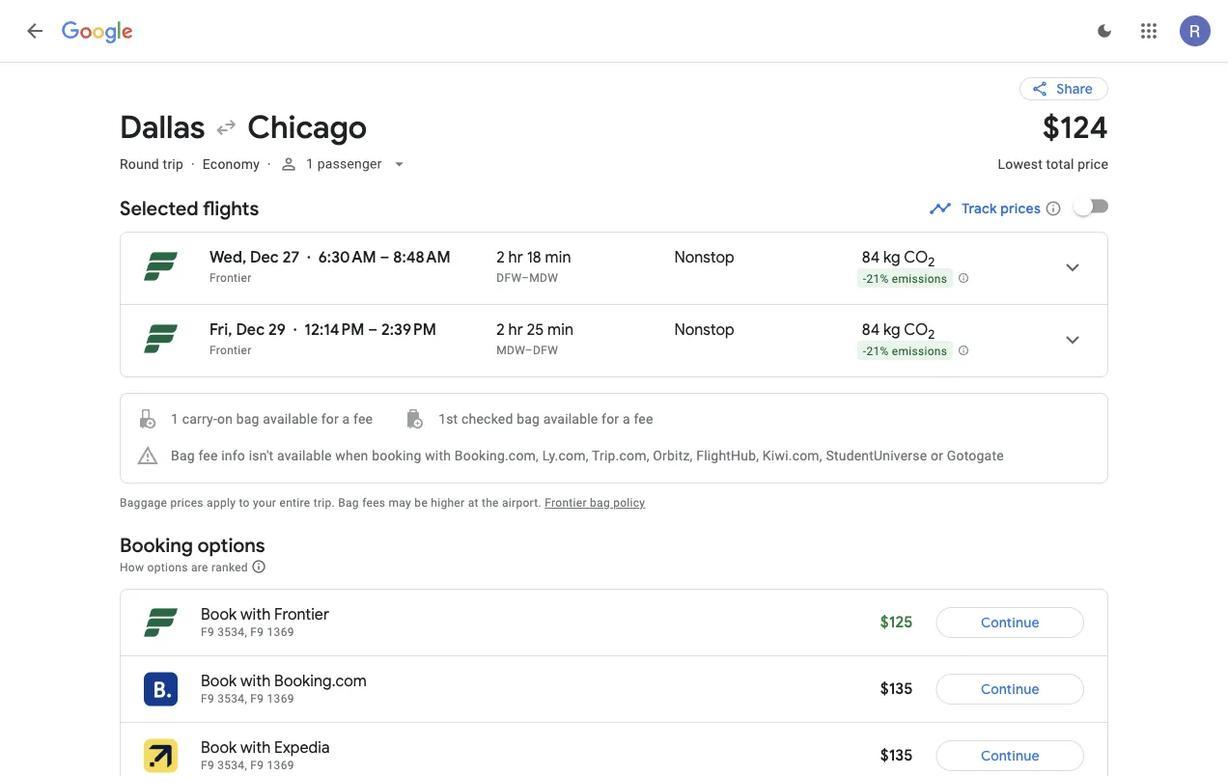 Task type: locate. For each thing, give the bounding box(es) containing it.
None text field
[[998, 108, 1108, 189]]

0 vertical spatial prices
[[1001, 200, 1041, 217]]

2 horizontal spatial bag
[[590, 496, 610, 510]]

checked
[[462, 411, 513, 427]]

3 book from the top
[[201, 738, 237, 758]]

min for 2 hr 18 min
[[545, 248, 571, 267]]

main content containing dallas
[[120, 62, 1108, 776]]

1 vertical spatial continue button
[[936, 666, 1084, 713]]

3534, inside book with frontier f9 3534, f9 1369
[[217, 626, 247, 639]]

1 nonstop from the top
[[674, 248, 734, 267]]

2 135 us dollars text field from the top
[[880, 746, 913, 766]]

bag down carry-
[[171, 448, 195, 463]]

selected
[[120, 196, 199, 221]]

1 -21% emissions from the top
[[863, 272, 947, 286]]

none text field containing $124
[[998, 108, 1108, 189]]

a up trip.com,
[[623, 411, 630, 427]]

0 vertical spatial 1369
[[267, 626, 294, 639]]

mdw down 18
[[529, 271, 558, 285]]

3534, for book with booking.com
[[217, 692, 247, 706]]

0 vertical spatial $135
[[880, 679, 913, 699]]

flight details. departing flight on wednesday, december 27. leaves dallas/fort worth international airport at 6:30 am on wednesday, december 27 and arrives at chicago midway international airport at 8:48 am on wednesday, december 27. image
[[1050, 244, 1096, 291]]

isn't
[[249, 448, 274, 463]]

frontier up f9 3534, f9 1369 text field
[[274, 605, 329, 625]]

1 vertical spatial co
[[904, 320, 928, 340]]

$124 lowest total price
[[998, 108, 1108, 172]]

1 vertical spatial  image
[[293, 321, 297, 340]]

total duration 2 hr 18 min. element
[[497, 248, 674, 270]]

8:48 am
[[393, 248, 451, 267]]

0 vertical spatial dfw
[[497, 271, 521, 285]]

1369 inside the 'book with expedia f9 3534, f9 1369'
[[267, 759, 294, 772]]

1 vertical spatial flight numbers f9 3534, f9 1369 text field
[[201, 759, 294, 772]]

3534,
[[217, 626, 247, 639], [217, 692, 247, 706], [217, 759, 247, 772]]

prices left apply
[[170, 496, 204, 510]]

1 horizontal spatial 1
[[306, 156, 314, 172]]

 image
[[191, 156, 195, 172]]

dfw up 2 hr 25 min mdw – dfw
[[497, 271, 521, 285]]

– inside 2 hr 18 min dfw – mdw
[[521, 271, 529, 285]]

options
[[198, 533, 265, 558], [147, 560, 188, 574]]

1 vertical spatial 84
[[862, 320, 880, 340]]

dfw inside 2 hr 18 min dfw – mdw
[[497, 271, 521, 285]]

to
[[239, 496, 250, 510]]

hr left 18
[[508, 248, 523, 267]]

1 horizontal spatial  image
[[293, 321, 297, 340]]

kg
[[884, 248, 901, 267], [884, 320, 901, 340]]

1 down 'chicago'
[[306, 156, 314, 172]]

0 horizontal spatial for
[[321, 411, 339, 427]]

1 vertical spatial dec
[[236, 320, 265, 340]]

1 21% from the top
[[866, 272, 889, 286]]

nonstop
[[674, 248, 734, 267], [674, 320, 734, 340]]

info
[[221, 448, 245, 463]]

go back image
[[23, 19, 46, 42]]

f9
[[201, 626, 214, 639], [250, 626, 264, 639], [201, 692, 214, 706], [250, 692, 264, 706], [201, 759, 214, 772], [250, 759, 264, 772]]

1 nonstop flight. element from the top
[[674, 248, 734, 270]]

dec
[[250, 248, 279, 267], [236, 320, 265, 340]]

2 book from the top
[[201, 672, 237, 691]]

hr left 25
[[508, 320, 523, 340]]

with up f9 3534, f9 1369 text field
[[240, 605, 271, 625]]

flight numbers f9 3534, f9 1369 text field down the expedia
[[201, 759, 294, 772]]

bag right on
[[236, 411, 259, 427]]

6:30 am – 8:48 am
[[318, 248, 451, 267]]

for up trip.com,
[[602, 411, 619, 427]]

-21% emissions for 2 hr 25 min
[[863, 344, 947, 358]]

available for fee
[[263, 411, 318, 427]]

2 co from the top
[[904, 320, 928, 340]]

continue
[[981, 614, 1040, 631], [981, 681, 1040, 698], [981, 747, 1040, 765]]

flight details. return flight on friday, december 29. leaves chicago midway international airport at 12:14 pm on friday, december 29 and arrives at dallas/fort worth international airport at 2:39 pm on friday, december 29. image
[[1050, 317, 1096, 363]]

1 vertical spatial emissions
[[892, 344, 947, 358]]

flight numbers f9 3534, f9 1369 text field up the 'book with expedia f9 3534, f9 1369'
[[201, 692, 294, 706]]

 image right economy
[[267, 156, 271, 172]]

with inside book with booking.com f9 3534, f9 1369
[[240, 672, 271, 691]]

emissions for 2 hr 18 min
[[892, 272, 947, 286]]

3534, for book with expedia
[[217, 759, 247, 772]]

0 vertical spatial dec
[[250, 248, 279, 267]]

continue button for book with booking.com
[[936, 666, 1084, 713]]

1 $135 from the top
[[880, 679, 913, 699]]

bag
[[171, 448, 195, 463], [338, 496, 359, 510]]

0 vertical spatial flight numbers f9 3534, f9 1369 text field
[[201, 692, 294, 706]]

3534, inside book with booking.com f9 3534, f9 1369
[[217, 692, 247, 706]]

2 hr from the top
[[508, 320, 523, 340]]

lowest
[[998, 156, 1043, 172]]

round trip
[[120, 156, 183, 172]]

2 84 from the top
[[862, 320, 880, 340]]

0 horizontal spatial mdw
[[497, 344, 525, 357]]

1369 for booking.com
[[267, 692, 294, 706]]

are
[[191, 560, 208, 574]]

continue button
[[936, 600, 1084, 646], [936, 666, 1084, 713], [936, 733, 1084, 776]]

fee left 'info'
[[198, 448, 218, 463]]

0 horizontal spatial dfw
[[497, 271, 521, 285]]

with down f9 3534, f9 1369 text field
[[240, 672, 271, 691]]

mdw up checked
[[497, 344, 525, 357]]

1 vertical spatial -
[[863, 344, 866, 358]]

1 passenger button
[[271, 141, 417, 187]]

dfw
[[497, 271, 521, 285], [533, 344, 558, 357]]

book inside the 'book with expedia f9 3534, f9 1369'
[[201, 738, 237, 758]]

0 vertical spatial min
[[545, 248, 571, 267]]

2 nonstop from the top
[[674, 320, 734, 340]]

with inside book with frontier f9 3534, f9 1369
[[240, 605, 271, 625]]

29
[[268, 320, 286, 340]]

passenger
[[317, 156, 382, 172]]

learn more about booking options image
[[251, 559, 267, 574]]

0 vertical spatial continue
[[981, 614, 1040, 631]]

with for expedia
[[240, 738, 271, 758]]

trip.
[[313, 496, 335, 510]]

0 vertical spatial book
[[201, 605, 237, 625]]

0 horizontal spatial options
[[147, 560, 188, 574]]

min inside 2 hr 25 min mdw – dfw
[[548, 320, 574, 340]]

dfw inside 2 hr 25 min mdw – dfw
[[533, 344, 558, 357]]

1 vertical spatial 135 us dollars text field
[[880, 746, 913, 766]]

1 3534, from the top
[[217, 626, 247, 639]]

2 84 kg co 2 from the top
[[862, 320, 935, 342]]

 image
[[267, 156, 271, 172], [293, 321, 297, 340]]

3534, up the 'book with expedia f9 3534, f9 1369'
[[217, 692, 247, 706]]

1369 inside book with booking.com f9 3534, f9 1369
[[267, 692, 294, 706]]

84 kg co 2
[[862, 248, 935, 270], [862, 320, 935, 342]]

baggage prices apply to your entire trip.  bag fees may be higher at the airport. frontier bag policy
[[120, 496, 645, 510]]

min inside 2 hr 18 min dfw – mdw
[[545, 248, 571, 267]]

–
[[380, 248, 390, 267], [521, 271, 529, 285], [368, 320, 378, 340], [525, 344, 533, 357]]

learn more about booking options element
[[251, 556, 267, 577]]

135 us dollars text field for expedia
[[880, 746, 913, 766]]

3 continue button from the top
[[936, 733, 1084, 776]]

1 passenger
[[306, 156, 382, 172]]

1 kg from the top
[[884, 248, 901, 267]]

0 vertical spatial 84 kg co 2
[[862, 248, 935, 270]]

booking.com,
[[455, 448, 539, 463]]

1 1369 from the top
[[267, 626, 294, 639]]

1 hr from the top
[[508, 248, 523, 267]]

book inside book with frontier f9 3534, f9 1369
[[201, 605, 237, 625]]

frontier
[[210, 271, 252, 285], [210, 344, 252, 357], [545, 496, 587, 510], [274, 605, 329, 625]]

2 vertical spatial continue button
[[936, 733, 1084, 776]]

18
[[527, 248, 541, 267]]

124 us dollars element
[[1043, 108, 1108, 147]]

orbitz,
[[653, 448, 693, 463]]

return flight on friday, december 29. leaves chicago midway international airport at 12:14 pm on friday, december 29 and arrives at dallas/fort worth international airport at 2:39 pm on friday, december 29. element
[[210, 320, 436, 340]]

with left the expedia
[[240, 738, 271, 758]]

hr inside 2 hr 25 min mdw – dfw
[[508, 320, 523, 340]]

12:14 pm
[[304, 320, 364, 340]]

1 vertical spatial nonstop
[[674, 320, 734, 340]]

1 vertical spatial min
[[548, 320, 574, 340]]

1 emissions from the top
[[892, 272, 947, 286]]

available up isn't
[[263, 411, 318, 427]]

fee
[[353, 411, 373, 427], [634, 411, 653, 427], [198, 448, 218, 463]]

1 84 from the top
[[862, 248, 880, 267]]

0 vertical spatial hr
[[508, 248, 523, 267]]

1
[[306, 156, 314, 172], [171, 411, 179, 427]]

0 horizontal spatial prices
[[170, 496, 204, 510]]

available up ly.com,
[[543, 411, 598, 427]]

0 vertical spatial nonstop
[[674, 248, 734, 267]]

may
[[389, 496, 411, 510]]

available right isn't
[[277, 448, 332, 463]]

nonstop for 2 hr 18 min
[[674, 248, 734, 267]]

1 horizontal spatial bag
[[517, 411, 540, 427]]

1 vertical spatial kg
[[884, 320, 901, 340]]

1 84 kg co 2 from the top
[[862, 248, 935, 270]]

– down 18
[[521, 271, 529, 285]]

hr
[[508, 248, 523, 267], [508, 320, 523, 340]]

Arrival time: 8:48 AM. text field
[[393, 248, 451, 267]]

2 vertical spatial continue
[[981, 747, 1040, 765]]

continue for book with expedia
[[981, 747, 1040, 765]]

list containing wed, dec 27
[[121, 233, 1107, 377]]

bag left policy
[[590, 496, 610, 510]]

3 continue from the top
[[981, 747, 1040, 765]]

- for 2 hr 18 min
[[863, 272, 866, 286]]

hr inside 2 hr 18 min dfw – mdw
[[508, 248, 523, 267]]

0 vertical spatial 135 us dollars text field
[[880, 679, 913, 699]]

0 vertical spatial 84
[[862, 248, 880, 267]]

1369 down booking.com
[[267, 692, 294, 706]]

options for booking
[[198, 533, 265, 558]]

0 vertical spatial -
[[863, 272, 866, 286]]

kg for 2 hr 18 min
[[884, 248, 901, 267]]

1 vertical spatial 3534,
[[217, 692, 247, 706]]

3 3534, from the top
[[217, 759, 247, 772]]

1 vertical spatial $135
[[880, 746, 913, 766]]

- for 2 hr 25 min
[[863, 344, 866, 358]]

1369 down the expedia
[[267, 759, 294, 772]]

0 horizontal spatial a
[[342, 411, 350, 427]]

bag right trip.
[[338, 496, 359, 510]]

0 vertical spatial bag
[[171, 448, 195, 463]]

1 inside popup button
[[306, 156, 314, 172]]

21% for 2 hr 18 min
[[866, 272, 889, 286]]

– down 25
[[525, 344, 533, 357]]

2 continue from the top
[[981, 681, 1040, 698]]

1 135 us dollars text field from the top
[[880, 679, 913, 699]]

3534, inside the 'book with expedia f9 3534, f9 1369'
[[217, 759, 247, 772]]

1 horizontal spatial bag
[[338, 496, 359, 510]]

a
[[342, 411, 350, 427], [623, 411, 630, 427]]

1 vertical spatial -21% emissions
[[863, 344, 947, 358]]

ly.com,
[[542, 448, 589, 463]]

1 vertical spatial 1
[[171, 411, 179, 427]]

2 flight numbers f9 3534, f9 1369 text field from the top
[[201, 759, 294, 772]]

book down f9 3534, f9 1369 text field
[[201, 672, 237, 691]]

with for booking.com
[[240, 672, 271, 691]]

dec left 29
[[236, 320, 265, 340]]

main content
[[120, 62, 1108, 776]]

list
[[121, 233, 1107, 377]]

fri, dec 29
[[210, 320, 286, 340]]

1 vertical spatial 21%
[[866, 344, 889, 358]]

2 - from the top
[[863, 344, 866, 358]]

2
[[497, 248, 505, 267], [928, 254, 935, 270], [497, 320, 505, 340], [928, 326, 935, 342]]

135 us dollars text field for booking.com
[[880, 679, 913, 699]]

Flight numbers F9 3534, F9 1369 text field
[[201, 626, 294, 639]]

$135
[[880, 679, 913, 699], [880, 746, 913, 766]]

$135 for expedia
[[880, 746, 913, 766]]

bag fee info isn't available when booking with booking.com, ly.com, trip.com, orbitz, flighthub, kiwi.com, studentuniverse or gotogate
[[171, 448, 1004, 463]]

dec for fri,
[[236, 320, 265, 340]]

wed, dec 27
[[210, 248, 300, 267]]

0 horizontal spatial bag
[[236, 411, 259, 427]]

track
[[962, 200, 997, 217]]

2 vertical spatial 1369
[[267, 759, 294, 772]]

0 horizontal spatial 1
[[171, 411, 179, 427]]

1 - from the top
[[863, 272, 866, 286]]

trip
[[163, 156, 183, 172]]

0 vertical spatial options
[[198, 533, 265, 558]]

2 emissions from the top
[[892, 344, 947, 358]]

frontier bag policy link
[[545, 496, 645, 510]]

prices
[[1001, 200, 1041, 217], [170, 496, 204, 510]]

2 $135 from the top
[[880, 746, 913, 766]]

1 vertical spatial mdw
[[497, 344, 525, 357]]

1 continue from the top
[[981, 614, 1040, 631]]

0 vertical spatial -21% emissions
[[863, 272, 947, 286]]

2 nonstop flight. element from the top
[[674, 320, 734, 343]]

0 vertical spatial  image
[[267, 156, 271, 172]]

selected flights
[[120, 196, 259, 221]]

flighthub,
[[696, 448, 759, 463]]

the
[[482, 496, 499, 510]]

1 horizontal spatial for
[[602, 411, 619, 427]]

$124
[[1043, 108, 1108, 147]]

2 kg from the top
[[884, 320, 901, 340]]

3 1369 from the top
[[267, 759, 294, 772]]

options up ranked
[[198, 533, 265, 558]]

2 inside 2 hr 18 min dfw – mdw
[[497, 248, 505, 267]]

book left the expedia
[[201, 738, 237, 758]]

1 horizontal spatial prices
[[1001, 200, 1041, 217]]

3534, down ranked
[[217, 626, 247, 639]]

1 vertical spatial hr
[[508, 320, 523, 340]]

for up when
[[321, 411, 339, 427]]

1 vertical spatial nonstop flight. element
[[674, 320, 734, 343]]

prices left the learn more about tracked prices icon
[[1001, 200, 1041, 217]]

fee up when
[[353, 411, 373, 427]]

nonstop flight. element
[[674, 248, 734, 270], [674, 320, 734, 343]]

2 -21% emissions from the top
[[863, 344, 947, 358]]

1 vertical spatial 1369
[[267, 692, 294, 706]]

1 vertical spatial dfw
[[533, 344, 558, 357]]

options down booking
[[147, 560, 188, 574]]

dec left 27 at the left top of the page
[[250, 248, 279, 267]]

1 horizontal spatial a
[[623, 411, 630, 427]]

1 co from the top
[[904, 248, 928, 267]]

Flight numbers F9 3534, F9 1369 text field
[[201, 692, 294, 706], [201, 759, 294, 772]]

book for book with expedia
[[201, 738, 237, 758]]

1 left carry-
[[171, 411, 179, 427]]

0 vertical spatial 3534,
[[217, 626, 247, 639]]

1 horizontal spatial dfw
[[533, 344, 558, 357]]

mdw
[[529, 271, 558, 285], [497, 344, 525, 357]]

when
[[335, 448, 368, 463]]

co
[[904, 248, 928, 267], [904, 320, 928, 340]]

available for with
[[277, 448, 332, 463]]

nonstop flight. element for 2 hr 25 min
[[674, 320, 734, 343]]

0 vertical spatial nonstop flight. element
[[674, 248, 734, 270]]

fee up trip.com,
[[634, 411, 653, 427]]

0 vertical spatial mdw
[[529, 271, 558, 285]]

1 book from the top
[[201, 605, 237, 625]]

available
[[263, 411, 318, 427], [543, 411, 598, 427], [277, 448, 332, 463]]

 image inside return flight on friday, december 29. leaves chicago midway international airport at 12:14 pm on friday, december 29 and arrives at dallas/fort worth international airport at 2:39 pm on friday, december 29. "element"
[[293, 321, 297, 340]]

or
[[931, 448, 943, 463]]

84
[[862, 248, 880, 267], [862, 320, 880, 340]]

1 horizontal spatial options
[[198, 533, 265, 558]]

0 vertical spatial 1
[[306, 156, 314, 172]]

flights
[[203, 196, 259, 221]]

1 vertical spatial options
[[147, 560, 188, 574]]

2 1369 from the top
[[267, 692, 294, 706]]

dfw down 25
[[533, 344, 558, 357]]

 image right 29
[[293, 321, 297, 340]]

1 vertical spatial continue
[[981, 681, 1040, 698]]

1 flight numbers f9 3534, f9 1369 text field from the top
[[201, 692, 294, 706]]

1 vertical spatial prices
[[170, 496, 204, 510]]

1 vertical spatial book
[[201, 672, 237, 691]]

2 3534, from the top
[[217, 692, 247, 706]]

1 horizontal spatial mdw
[[529, 271, 558, 285]]

0 vertical spatial 21%
[[866, 272, 889, 286]]

min right 25
[[548, 320, 574, 340]]

3534, down book with booking.com f9 3534, f9 1369 at left bottom
[[217, 759, 247, 772]]

2 continue button from the top
[[936, 666, 1084, 713]]

2 a from the left
[[623, 411, 630, 427]]

1 vertical spatial bag
[[338, 496, 359, 510]]

min right 18
[[545, 248, 571, 267]]

book up f9 3534, f9 1369 text field
[[201, 605, 237, 625]]

bag right checked
[[517, 411, 540, 427]]

0 vertical spatial kg
[[884, 248, 901, 267]]

1 continue button from the top
[[936, 600, 1084, 646]]

1 vertical spatial 84 kg co 2
[[862, 320, 935, 342]]

0 vertical spatial continue button
[[936, 600, 1084, 646]]

2 vertical spatial 3534,
[[217, 759, 247, 772]]

2 hr 18 min dfw – mdw
[[497, 248, 571, 285]]

round
[[120, 156, 159, 172]]

bag
[[236, 411, 259, 427], [517, 411, 540, 427], [590, 496, 610, 510]]

apply
[[207, 496, 236, 510]]

0 vertical spatial co
[[904, 248, 928, 267]]

135 US dollars text field
[[880, 679, 913, 699], [880, 746, 913, 766]]

book inside book with booking.com f9 3534, f9 1369
[[201, 672, 237, 691]]

with inside the 'book with expedia f9 3534, f9 1369'
[[240, 738, 271, 758]]

2 21% from the top
[[866, 344, 889, 358]]

with
[[425, 448, 451, 463], [240, 605, 271, 625], [240, 672, 271, 691], [240, 738, 271, 758]]

0 vertical spatial emissions
[[892, 272, 947, 286]]

2 vertical spatial book
[[201, 738, 237, 758]]

airport.
[[502, 496, 542, 510]]

Departure time: 12:14 PM. text field
[[304, 320, 364, 340]]

1369 inside book with frontier f9 3534, f9 1369
[[267, 626, 294, 639]]

1369 up book with booking.com f9 3534, f9 1369 at left bottom
[[267, 626, 294, 639]]

2 inside 2 hr 25 min mdw – dfw
[[497, 320, 505, 340]]

fees
[[362, 496, 386, 510]]

a up when
[[342, 411, 350, 427]]



Task type: vqa. For each thing, say whether or not it's contained in the screenshot.
the $277 in the SEATTLE $277
no



Task type: describe. For each thing, give the bounding box(es) containing it.
book with expedia f9 3534, f9 1369
[[201, 738, 330, 772]]

84 for 2 hr 25 min
[[862, 320, 880, 340]]

1st checked bag available for a fee
[[438, 411, 653, 427]]

carry-
[[182, 411, 217, 427]]

Arrival time: 2:39 PM. text field
[[381, 320, 436, 340]]

mdw inside 2 hr 18 min dfw – mdw
[[529, 271, 558, 285]]

frontier right 'airport.'
[[545, 496, 587, 510]]

co for 2 hr 25 min
[[904, 320, 928, 340]]

trip.com,
[[592, 448, 649, 463]]

kiwi.com,
[[763, 448, 822, 463]]

Dallas to Chicago and back text field
[[120, 108, 975, 147]]

prices for baggage
[[170, 496, 204, 510]]

– left 8:48 am text field
[[380, 248, 390, 267]]

25
[[527, 320, 544, 340]]

$125
[[880, 613, 913, 632]]

continue button for book with expedia
[[936, 733, 1084, 776]]

6:30 am
[[318, 248, 376, 267]]

2 horizontal spatial fee
[[634, 411, 653, 427]]

book for book with booking.com
[[201, 672, 237, 691]]

1 carry-on bag available for a fee
[[171, 411, 373, 427]]

how
[[120, 560, 144, 574]]

continue for book with frontier
[[981, 614, 1040, 631]]

2:39 pm
[[381, 320, 436, 340]]

departing flight on wednesday, december 27. leaves dallas/fort worth international airport at 6:30 am on wednesday, december 27 and arrives at chicago midway international airport at 8:48 am on wednesday, december 27. element
[[210, 248, 451, 267]]

mdw inside 2 hr 25 min mdw – dfw
[[497, 344, 525, 357]]

share
[[1057, 80, 1093, 98]]

higher
[[431, 496, 465, 510]]

be
[[415, 496, 428, 510]]

hr for 18
[[508, 248, 523, 267]]

1 horizontal spatial fee
[[353, 411, 373, 427]]

dallas
[[120, 108, 205, 147]]

flight numbers f9 3534, f9 1369 text field for booking.com
[[201, 692, 294, 706]]

2 for from the left
[[602, 411, 619, 427]]

book with booking.com f9 3534, f9 1369
[[201, 672, 367, 706]]

0 horizontal spatial bag
[[171, 448, 195, 463]]

0 horizontal spatial  image
[[267, 156, 271, 172]]

ranked
[[211, 560, 248, 574]]

on
[[217, 411, 233, 427]]

frontier down fri,
[[210, 344, 252, 357]]

book with frontier f9 3534, f9 1369
[[201, 605, 329, 639]]

emissions for 2 hr 25 min
[[892, 344, 947, 358]]

with for frontier
[[240, 605, 271, 625]]

booking
[[120, 533, 193, 558]]

frontier down wed,
[[210, 271, 252, 285]]

entire
[[280, 496, 310, 510]]

how options are ranked
[[120, 560, 251, 574]]

studentuniverse
[[826, 448, 927, 463]]

continue button for book with frontier
[[936, 600, 1084, 646]]

price
[[1078, 156, 1108, 172]]

min for 2 hr 25 min
[[548, 320, 574, 340]]

-21% emissions for 2 hr 18 min
[[863, 272, 947, 286]]

1st
[[438, 411, 458, 427]]

Departure time: 6:30 AM. text field
[[318, 248, 376, 267]]

1369 for expedia
[[267, 759, 294, 772]]

total duration 2 hr 25 min. element
[[497, 320, 674, 343]]

share button
[[1020, 77, 1108, 100]]

2 hr 25 min mdw – dfw
[[497, 320, 574, 357]]

84 for 2 hr 18 min
[[862, 248, 880, 267]]

– inside 2 hr 25 min mdw – dfw
[[525, 344, 533, 357]]

$135 for booking.com
[[880, 679, 913, 699]]

21% for 2 hr 25 min
[[866, 344, 889, 358]]

– left the 2:39 pm text box
[[368, 320, 378, 340]]

frontier inside book with frontier f9 3534, f9 1369
[[274, 605, 329, 625]]

total
[[1046, 156, 1074, 172]]

economy
[[203, 156, 260, 172]]

gotogate
[[947, 448, 1004, 463]]

expedia
[[274, 738, 330, 758]]

continue for book with booking.com
[[981, 681, 1040, 698]]

at
[[468, 496, 479, 510]]

3534, for book with frontier
[[217, 626, 247, 639]]

booking
[[372, 448, 421, 463]]

learn more about tracked prices image
[[1045, 200, 1062, 217]]

84 kg co 2 for 2 hr 25 min
[[862, 320, 935, 342]]

kg for 2 hr 25 min
[[884, 320, 901, 340]]

co for 2 hr 18 min
[[904, 248, 928, 267]]

your
[[253, 496, 276, 510]]

nonstop flight. element for 2 hr 18 min
[[674, 248, 734, 270]]

prices for track
[[1001, 200, 1041, 217]]

84 kg co 2 for 2 hr 18 min
[[862, 248, 935, 270]]

nonstop for 2 hr 25 min
[[674, 320, 734, 340]]

12:14 pm – 2:39 pm
[[304, 320, 436, 340]]

baggage
[[120, 496, 167, 510]]

change appearance image
[[1081, 8, 1128, 54]]

chicago
[[248, 108, 367, 147]]

1 for from the left
[[321, 411, 339, 427]]

track prices
[[962, 200, 1041, 217]]

125 US dollars text field
[[880, 613, 913, 632]]

flight numbers f9 3534, f9 1369 text field for expedia
[[201, 759, 294, 772]]

options for how
[[147, 560, 188, 574]]

booking options
[[120, 533, 265, 558]]

booking.com
[[274, 672, 367, 691]]

hr for 25
[[508, 320, 523, 340]]

wed,
[[210, 248, 246, 267]]

0 horizontal spatial fee
[[198, 448, 218, 463]]

27
[[283, 248, 300, 267]]

dec for wed,
[[250, 248, 279, 267]]

book for book with frontier
[[201, 605, 237, 625]]

1 for 1 passenger
[[306, 156, 314, 172]]

policy
[[613, 496, 645, 510]]

with down 1st
[[425, 448, 451, 463]]

1 a from the left
[[342, 411, 350, 427]]

loading results progress bar
[[0, 62, 1228, 66]]

fri,
[[210, 320, 232, 340]]

1 for 1 carry-on bag available for a fee
[[171, 411, 179, 427]]

1369 for frontier
[[267, 626, 294, 639]]



